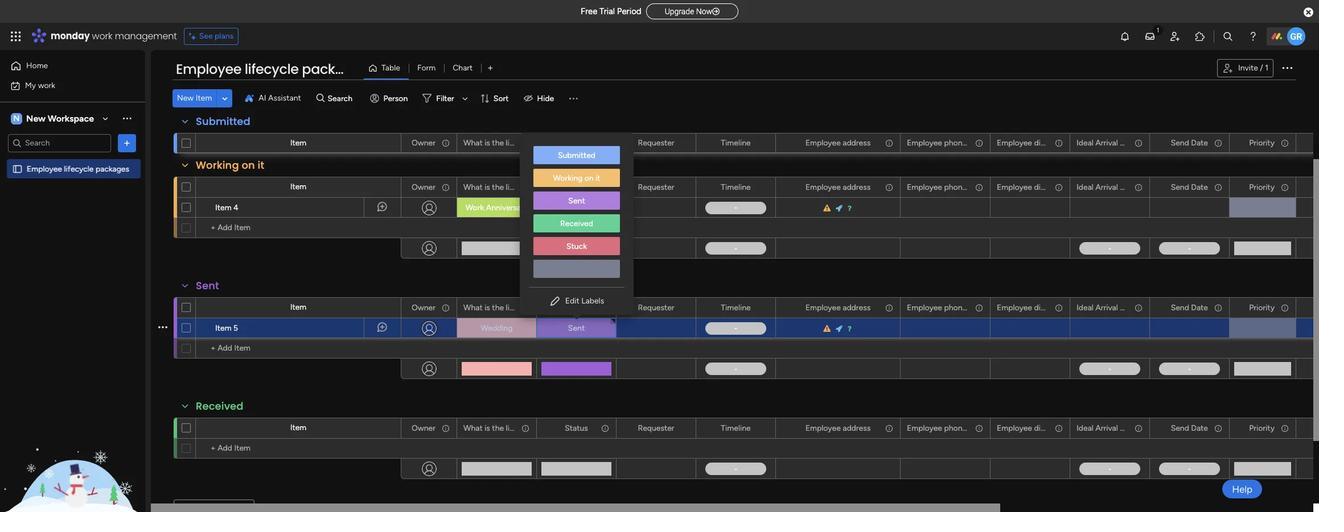 Task type: describe. For each thing, give the bounding box(es) containing it.
wedding
[[481, 324, 513, 334]]

2 owner field from the top
[[409, 181, 438, 194]]

submitted for submitted "field"
[[196, 114, 250, 129]]

1 owner from the top
[[412, 138, 436, 148]]

3 owner from the top
[[412, 303, 436, 313]]

3 address from the top
[[843, 303, 871, 313]]

ai assistant button
[[240, 89, 306, 108]]

1 priority field from the top
[[1246, 137, 1278, 149]]

new for new item
[[177, 93, 194, 103]]

1
[[1265, 63, 1268, 73]]

submitted for submitted option at the top
[[558, 151, 596, 161]]

filter button
[[418, 89, 472, 108]]

4 owner field from the top
[[409, 423, 438, 435]]

packages inside employee lifecycle packages 'field'
[[302, 60, 368, 79]]

apps image
[[1194, 31, 1206, 42]]

new item
[[177, 93, 212, 103]]

2 employee address from the top
[[805, 182, 871, 192]]

sent for the sent option
[[568, 196, 585, 206]]

help image
[[1247, 31, 1259, 42]]

4 status field from the top
[[562, 423, 591, 435]]

2 life from the top
[[506, 182, 517, 192]]

now
[[696, 7, 712, 16]]

help
[[1232, 484, 1252, 496]]

Submitted field
[[193, 114, 253, 129]]

3 owner field from the top
[[409, 302, 438, 315]]

2 vertical spatial working on it
[[553, 203, 600, 213]]

4 employee phone number field from the top
[[904, 423, 996, 435]]

rocket image
[[836, 205, 844, 212]]

4 dietary from the top
[[1034, 424, 1059, 434]]

free trial period
[[581, 6, 641, 17]]

2 go from the top
[[1313, 182, 1319, 192]]

Received field
[[193, 400, 246, 414]]

2 what from the top
[[463, 182, 483, 192]]

1 event? from the top
[[519, 138, 543, 148]]

rocket image
[[836, 326, 844, 333]]

3 employee address field from the top
[[803, 302, 873, 315]]

Search field
[[325, 91, 359, 106]]

4 go field from the top
[[1310, 423, 1319, 435]]

1 requester field from the top
[[635, 137, 677, 149]]

warning image for rocket image
[[823, 326, 832, 333]]

dapulse close image
[[1304, 7, 1313, 18]]

received for received "option" on the left top
[[560, 219, 593, 229]]

4 event? from the top
[[519, 424, 543, 434]]

person button
[[365, 89, 415, 108]]

2 employee dietary restriction from the top
[[997, 182, 1097, 192]]

2 number from the top
[[969, 182, 996, 192]]

requester for 1st requester field from the bottom
[[638, 424, 674, 434]]

chart button
[[444, 59, 481, 77]]

sent for sent field
[[196, 279, 219, 293]]

upgrade
[[665, 7, 694, 16]]

send for 3rd the send date field
[[1171, 303, 1189, 313]]

2 vertical spatial working
[[553, 203, 582, 213]]

4 go from the top
[[1313, 424, 1319, 434]]

stuck option
[[533, 237, 620, 256]]

invite / 1 button
[[1217, 59, 1274, 77]]

hide
[[537, 94, 554, 103]]

3 ideal arrival date field from the top
[[1074, 302, 1137, 315]]

the for 3rd what is the life event? field from the top
[[492, 303, 504, 313]]

priority for 3rd priority field from the top
[[1249, 303, 1275, 313]]

Working on it field
[[193, 158, 267, 173]]

question image
[[847, 326, 853, 333]]

1 timeline from the top
[[721, 138, 751, 148]]

2 vertical spatial sent
[[568, 324, 585, 334]]

plans
[[215, 31, 233, 41]]

3 phone from the top
[[944, 303, 967, 313]]

status for third 'status' field from the bottom of the page
[[565, 182, 588, 192]]

4 what from the top
[[463, 424, 483, 434]]

priority for third priority field from the bottom
[[1249, 182, 1275, 192]]

ai assistant
[[259, 93, 301, 103]]

edit
[[565, 297, 579, 306]]

3 employee phone number from the top
[[907, 303, 996, 313]]

3 what is the life event? field from the top
[[461, 302, 543, 315]]

working on it option
[[533, 169, 620, 187]]

1 employee phone number from the top
[[907, 138, 996, 148]]

2 what is the life event? from the top
[[463, 182, 543, 192]]

received option
[[533, 215, 620, 233]]

ideal for 2nd ideal arrival date field from the bottom of the page
[[1077, 303, 1094, 313]]

1 image
[[1153, 23, 1163, 36]]

ai
[[259, 93, 266, 103]]

1 phone from the top
[[944, 138, 967, 148]]

4 life from the top
[[506, 424, 517, 434]]

see plans
[[199, 31, 233, 41]]

3 employee dietary restriction from the top
[[997, 303, 1097, 313]]

2 employee phone number from the top
[[907, 182, 996, 192]]

status for 1st 'status' field from the top
[[565, 138, 588, 148]]

1 employee address field from the top
[[803, 137, 873, 149]]

1 employee dietary restriction from the top
[[997, 138, 1097, 148]]

1 dietary from the top
[[1034, 138, 1059, 148]]

working on it for "working on it" option
[[553, 174, 600, 183]]

0 vertical spatial option
[[0, 159, 145, 161]]

Search in workspace field
[[24, 137, 95, 150]]

1 ideal arrival date field from the top
[[1074, 137, 1137, 149]]

table
[[381, 63, 400, 73]]

1 timeline field from the top
[[718, 137, 754, 149]]

3 status field from the top
[[562, 302, 591, 315]]

public board image
[[12, 164, 23, 174]]

ideal arrival date for 2nd ideal arrival date field from the bottom of the page
[[1077, 303, 1137, 313]]

3 go field from the top
[[1310, 302, 1319, 315]]

send date for 3rd the send date field
[[1171, 303, 1208, 313]]

3 employee address from the top
[[805, 303, 871, 313]]

1 send date field from the top
[[1168, 137, 1211, 149]]

4 phone from the top
[[944, 424, 967, 434]]

1 + add item text field from the top
[[202, 221, 396, 235]]

warning image for rocket icon
[[823, 205, 832, 212]]

1 is from the top
[[485, 138, 490, 148]]

person
[[383, 94, 408, 103]]

2 + add item text field from the top
[[202, 342, 396, 356]]

hide button
[[519, 89, 561, 108]]

2 vertical spatial it
[[595, 203, 600, 213]]

workspace image
[[11, 112, 22, 125]]

workspace options image
[[121, 113, 133, 124]]

send date for 4th the send date field from the top of the page
[[1171, 424, 1208, 434]]

2 phone from the top
[[944, 182, 967, 192]]

3 dietary from the top
[[1034, 303, 1059, 313]]

employee inside 'employee lifecycle packages' list box
[[27, 164, 62, 174]]

3 employee dietary restriction field from the top
[[994, 302, 1097, 315]]

lottie animation element
[[0, 398, 145, 513]]

4 what is the life event? from the top
[[463, 424, 543, 434]]

monday work management
[[51, 30, 177, 43]]

4 employee dietary restriction field from the top
[[994, 423, 1097, 435]]

restriction for third employee dietary restriction field from the top
[[1061, 303, 1097, 313]]

3 + add item text field from the top
[[202, 442, 396, 456]]

submitted option
[[533, 146, 620, 165]]

3 is from the top
[[485, 303, 490, 313]]

the for fourth what is the life event? field
[[492, 424, 504, 434]]

2 timeline field from the top
[[718, 181, 754, 194]]

sort
[[494, 94, 509, 103]]

3 priority field from the top
[[1246, 302, 1278, 315]]

4 owner from the top
[[412, 424, 436, 434]]

sort button
[[475, 89, 516, 108]]

status for first 'status' field from the bottom of the page
[[565, 424, 588, 434]]

list box containing submitted
[[520, 137, 634, 287]]

4 address from the top
[[843, 424, 871, 434]]

1 go field from the top
[[1310, 137, 1319, 149]]

form
[[417, 63, 436, 73]]

3 life from the top
[[506, 303, 517, 313]]

v2 search image
[[316, 92, 325, 105]]

form button
[[409, 59, 444, 77]]

edit labels
[[565, 297, 604, 306]]

3 event? from the top
[[519, 303, 543, 313]]

2 owner from the top
[[412, 182, 436, 192]]

2 arrival from the top
[[1096, 182, 1118, 192]]

restriction for 3rd employee dietary restriction field from the bottom of the page
[[1061, 182, 1097, 192]]

see
[[199, 31, 213, 41]]

dapulse rightstroke image
[[712, 7, 720, 16]]

work
[[466, 203, 484, 213]]

2 dietary from the top
[[1034, 182, 1059, 192]]

new item button
[[172, 89, 217, 108]]

arrow down image
[[458, 92, 472, 105]]

employee inside employee lifecycle packages 'field'
[[176, 60, 241, 79]]

sent option
[[533, 192, 620, 210]]

it for working on it field
[[258, 158, 264, 172]]

2 event? from the top
[[519, 182, 543, 192]]

ideal for third ideal arrival date field from the bottom of the page
[[1077, 182, 1094, 192]]

1 what is the life event? from the top
[[463, 138, 543, 148]]

1 what from the top
[[463, 138, 483, 148]]

2 is from the top
[[485, 182, 490, 192]]



Task type: vqa. For each thing, say whether or not it's contained in the screenshot.
Workspace selection element
yes



Task type: locate. For each thing, give the bounding box(es) containing it.
send for 4th the send date field from the top of the page
[[1171, 424, 1189, 434]]

working on it up the sent option
[[553, 174, 600, 183]]

3 arrival from the top
[[1096, 303, 1118, 313]]

employee phone number
[[907, 138, 996, 148], [907, 182, 996, 192], [907, 303, 996, 313], [907, 424, 996, 434]]

1 address from the top
[[843, 138, 871, 148]]

working on it for working on it field
[[196, 158, 264, 172]]

1 vertical spatial option
[[533, 260, 620, 278]]

greg robinson image
[[1287, 27, 1305, 46]]

employee lifecycle packages
[[176, 60, 368, 79], [27, 164, 129, 174]]

employee address
[[805, 138, 871, 148], [805, 182, 871, 192], [805, 303, 871, 313], [805, 424, 871, 434]]

item inside button
[[196, 93, 212, 103]]

sent inside option
[[568, 196, 585, 206]]

restriction for first employee dietary restriction field from the top of the page
[[1061, 138, 1097, 148]]

number
[[969, 138, 996, 148], [969, 182, 996, 192], [969, 303, 996, 313], [969, 424, 996, 434]]

1 vertical spatial sent
[[196, 279, 219, 293]]

1 vertical spatial submitted
[[558, 151, 596, 161]]

1 warning image from the top
[[823, 205, 832, 212]]

life
[[506, 138, 517, 148], [506, 182, 517, 192], [506, 303, 517, 313], [506, 424, 517, 434]]

1 what is the life event? field from the top
[[461, 137, 543, 149]]

notifications image
[[1119, 31, 1131, 42]]

0 horizontal spatial work
[[38, 81, 55, 90]]

3 employee phone number field from the top
[[904, 302, 996, 315]]

0 vertical spatial submitted
[[196, 114, 250, 129]]

working inside option
[[553, 174, 583, 183]]

requester for 4th requester field from the bottom
[[638, 138, 674, 148]]

1 number from the top
[[969, 138, 996, 148]]

3 requester from the top
[[638, 303, 674, 313]]

lifecycle
[[245, 60, 299, 79], [64, 164, 94, 174]]

it inside option
[[596, 174, 600, 183]]

lifecycle inside list box
[[64, 164, 94, 174]]

1 vertical spatial working
[[553, 174, 583, 183]]

status for third 'status' field from the top of the page
[[565, 303, 588, 313]]

1 vertical spatial work
[[38, 81, 55, 90]]

2 priority field from the top
[[1246, 181, 1278, 194]]

0 vertical spatial employee lifecycle packages
[[176, 60, 368, 79]]

Employee phone number field
[[904, 137, 996, 149], [904, 181, 996, 194], [904, 302, 996, 315], [904, 423, 996, 435]]

Employee dietary restriction field
[[994, 137, 1097, 149], [994, 181, 1097, 194], [994, 302, 1097, 315], [994, 423, 1097, 435]]

option
[[0, 159, 145, 161], [533, 260, 620, 278]]

the for 1st what is the life event? field from the top of the page
[[492, 138, 504, 148]]

on inside option
[[584, 174, 594, 183]]

question image
[[847, 205, 853, 212]]

ideal for fourth ideal arrival date field from the bottom of the page
[[1077, 138, 1094, 148]]

address
[[843, 138, 871, 148], [843, 182, 871, 192], [843, 303, 871, 313], [843, 424, 871, 434]]

3 send date field from the top
[[1168, 302, 1211, 315]]

work right "monday" in the top of the page
[[92, 30, 112, 43]]

2 restriction from the top
[[1061, 182, 1097, 192]]

working for "working on it" option
[[553, 174, 583, 183]]

work inside 'button'
[[38, 81, 55, 90]]

item 5
[[215, 324, 238, 334]]

filter
[[436, 94, 454, 103]]

1 vertical spatial packages
[[96, 164, 129, 174]]

Sent field
[[193, 279, 222, 294]]

n
[[13, 114, 20, 123]]

4 employee phone number from the top
[[907, 424, 996, 434]]

working up received "option" on the left top
[[553, 203, 582, 213]]

lifecycle inside 'field'
[[245, 60, 299, 79]]

1 go from the top
[[1313, 138, 1319, 148]]

0 vertical spatial received
[[560, 219, 593, 229]]

item
[[196, 93, 212, 103], [290, 138, 306, 148], [290, 182, 306, 192], [215, 203, 231, 213], [290, 303, 306, 313], [215, 324, 231, 334], [290, 424, 306, 433]]

1 horizontal spatial employee lifecycle packages
[[176, 60, 368, 79]]

period
[[617, 6, 641, 17]]

upgrade now link
[[646, 3, 738, 19]]

1 vertical spatial it
[[596, 174, 600, 183]]

2 status from the top
[[565, 182, 588, 192]]

warning image left rocket icon
[[823, 205, 832, 212]]

date
[[1120, 138, 1137, 148], [1191, 138, 1208, 148], [1120, 182, 1137, 192], [1191, 182, 1208, 192], [1120, 303, 1137, 313], [1191, 303, 1208, 313], [1120, 424, 1137, 434], [1191, 424, 1208, 434]]

send date for 2nd the send date field from the top
[[1171, 182, 1208, 192]]

phone
[[944, 138, 967, 148], [944, 182, 967, 192], [944, 303, 967, 313], [944, 424, 967, 434]]

1 status field from the top
[[562, 137, 591, 149]]

1 employee phone number field from the top
[[904, 137, 996, 149]]

1 horizontal spatial received
[[560, 219, 593, 229]]

4 ideal arrival date from the top
[[1077, 424, 1137, 434]]

What is the life event? field
[[461, 137, 543, 149], [461, 181, 543, 194], [461, 302, 543, 315], [461, 423, 543, 435]]

Go field
[[1310, 137, 1319, 149], [1310, 181, 1319, 194], [1310, 302, 1319, 315], [1310, 423, 1319, 435]]

free
[[581, 6, 597, 17]]

working up the sent option
[[553, 174, 583, 183]]

warning image
[[823, 205, 832, 212], [823, 326, 832, 333]]

1 owner field from the top
[[409, 137, 438, 149]]

0 vertical spatial working on it
[[196, 158, 264, 172]]

on up the sent option
[[584, 174, 594, 183]]

restriction for 1st employee dietary restriction field from the bottom
[[1061, 424, 1097, 434]]

Status field
[[562, 137, 591, 149], [562, 181, 591, 194], [562, 302, 591, 315], [562, 423, 591, 435]]

1 restriction from the top
[[1061, 138, 1097, 148]]

on
[[242, 158, 255, 172], [584, 174, 594, 183], [584, 203, 593, 213]]

1 send from the top
[[1171, 138, 1189, 148]]

my
[[25, 81, 36, 90]]

working on it inside field
[[196, 158, 264, 172]]

1 horizontal spatial option
[[533, 260, 620, 278]]

5
[[233, 324, 238, 334]]

1 ideal arrival date from the top
[[1077, 138, 1137, 148]]

employee
[[176, 60, 241, 79], [805, 138, 841, 148], [907, 138, 942, 148], [997, 138, 1032, 148], [27, 164, 62, 174], [805, 182, 841, 192], [907, 182, 942, 192], [997, 182, 1032, 192], [805, 303, 841, 313], [907, 303, 942, 313], [997, 303, 1032, 313], [805, 424, 841, 434], [907, 424, 942, 434], [997, 424, 1032, 434]]

status
[[565, 138, 588, 148], [565, 182, 588, 192], [565, 303, 588, 313], [565, 424, 588, 434]]

angle down image
[[222, 94, 228, 103]]

3 what from the top
[[463, 303, 483, 313]]

send for 2nd the send date field from the top
[[1171, 182, 1189, 192]]

what
[[463, 138, 483, 148], [463, 182, 483, 192], [463, 303, 483, 313], [463, 424, 483, 434]]

anniversary
[[486, 203, 528, 213]]

packages down "workspace options" image
[[96, 164, 129, 174]]

employee lifecycle packages down the search in workspace field
[[27, 164, 129, 174]]

Requester field
[[635, 137, 677, 149], [635, 181, 677, 194], [635, 302, 677, 315], [635, 423, 677, 435]]

4 requester from the top
[[638, 424, 674, 434]]

lifecycle up ai assistant button
[[245, 60, 299, 79]]

work anniversary
[[466, 203, 528, 213]]

options image
[[441, 134, 449, 153], [680, 134, 688, 153], [759, 134, 767, 153], [974, 134, 982, 153], [1133, 134, 1141, 153], [1054, 134, 1062, 153], [121, 137, 133, 149], [680, 178, 688, 197], [884, 178, 892, 197], [974, 178, 982, 197], [1213, 178, 1221, 197], [1280, 178, 1288, 197], [1054, 178, 1062, 197], [517, 181, 531, 194], [520, 299, 528, 318], [1133, 299, 1141, 318], [1280, 299, 1288, 318], [600, 419, 608, 439], [680, 419, 688, 439], [974, 419, 982, 439], [1280, 419, 1288, 439]]

0 vertical spatial + add item text field
[[202, 221, 396, 235]]

my work
[[25, 81, 55, 90]]

list box
[[520, 137, 634, 287]]

ideal arrival date for fourth ideal arrival date field from the top
[[1077, 424, 1137, 434]]

sent inside field
[[196, 279, 219, 293]]

ai logo image
[[245, 94, 254, 103]]

4 status from the top
[[565, 424, 588, 434]]

options image
[[1280, 61, 1294, 74], [520, 134, 528, 153], [884, 134, 892, 153], [1213, 134, 1221, 153], [1280, 134, 1288, 153], [441, 178, 449, 197], [1133, 178, 1141, 197], [441, 299, 449, 318], [600, 299, 608, 318], [680, 299, 688, 318], [884, 299, 892, 318], [974, 299, 982, 318], [1213, 299, 1221, 318], [1054, 299, 1062, 318], [158, 315, 167, 342], [441, 419, 449, 439], [520, 419, 528, 439], [884, 419, 892, 439], [1133, 419, 1141, 439], [1213, 419, 1221, 439], [1054, 420, 1062, 438]]

2 warning image from the top
[[823, 326, 832, 333]]

2 employee phone number field from the top
[[904, 181, 996, 194]]

employee lifecycle packages up ai assistant button
[[176, 60, 368, 79]]

work
[[92, 30, 112, 43], [38, 81, 55, 90]]

is
[[485, 138, 490, 148], [485, 182, 490, 192], [485, 303, 490, 313], [485, 424, 490, 434]]

sent down edit labels button
[[568, 324, 585, 334]]

it inside field
[[258, 158, 264, 172]]

2 send date field from the top
[[1168, 181, 1211, 194]]

on up received "option" on the left top
[[584, 203, 593, 213]]

event?
[[519, 138, 543, 148], [519, 182, 543, 192], [519, 303, 543, 313], [519, 424, 543, 434]]

option down stuck
[[533, 260, 620, 278]]

1 vertical spatial warning image
[[823, 326, 832, 333]]

ideal for fourth ideal arrival date field from the top
[[1077, 424, 1094, 434]]

3 what is the life event? from the top
[[463, 303, 543, 313]]

+ Add Item text field
[[202, 221, 396, 235], [202, 342, 396, 356], [202, 442, 396, 456]]

4 timeline from the top
[[721, 424, 751, 434]]

add view image
[[488, 64, 493, 73]]

Employee address field
[[803, 137, 873, 149], [803, 181, 873, 194], [803, 302, 873, 315], [803, 423, 873, 435]]

the for 2nd what is the life event? field from the top
[[492, 182, 504, 192]]

send
[[1171, 138, 1189, 148], [1171, 182, 1189, 192], [1171, 303, 1189, 313], [1171, 424, 1189, 434]]

priority for 4th priority field from the bottom
[[1249, 138, 1275, 148]]

2 send date from the top
[[1171, 182, 1208, 192]]

invite
[[1238, 63, 1258, 73]]

Ideal Arrival Date field
[[1074, 137, 1137, 149], [1074, 181, 1137, 194], [1074, 302, 1137, 315], [1074, 423, 1137, 435]]

ideal arrival date for third ideal arrival date field from the bottom of the page
[[1077, 182, 1137, 192]]

Owner field
[[409, 137, 438, 149], [409, 181, 438, 194], [409, 302, 438, 315], [409, 423, 438, 435]]

send for fourth the send date field from the bottom of the page
[[1171, 138, 1189, 148]]

on for "working on it" option
[[584, 174, 594, 183]]

my work button
[[7, 77, 122, 95]]

column information image
[[441, 183, 450, 192], [521, 183, 530, 192], [601, 183, 610, 192], [885, 183, 894, 192], [1054, 183, 1063, 192], [521, 304, 530, 313], [601, 304, 610, 313], [1054, 304, 1063, 313], [1214, 304, 1223, 313], [521, 424, 530, 434], [885, 424, 894, 434], [975, 424, 984, 434], [1214, 424, 1223, 434], [1280, 424, 1289, 434]]

workspace selection element
[[11, 112, 96, 126]]

3 send from the top
[[1171, 303, 1189, 313]]

2 address from the top
[[843, 182, 871, 192]]

send date
[[1171, 138, 1208, 148], [1171, 182, 1208, 192], [1171, 303, 1208, 313], [1171, 424, 1208, 434]]

0 vertical spatial it
[[258, 158, 264, 172]]

1 horizontal spatial new
[[177, 93, 194, 103]]

requester for 2nd requester field from the bottom
[[638, 303, 674, 313]]

on for working on it field
[[242, 158, 255, 172]]

on inside field
[[242, 158, 255, 172]]

3 requester field from the top
[[635, 302, 677, 315]]

2 ideal from the top
[[1077, 182, 1094, 192]]

item 4
[[215, 203, 238, 213]]

restriction
[[1061, 138, 1097, 148], [1061, 182, 1097, 192], [1061, 303, 1097, 313], [1061, 424, 1097, 434]]

priority
[[1249, 138, 1275, 148], [1249, 182, 1275, 192], [1249, 303, 1275, 313], [1249, 424, 1275, 434]]

4 send from the top
[[1171, 424, 1189, 434]]

lifecycle down the search in workspace field
[[64, 164, 94, 174]]

1 vertical spatial employee lifecycle packages
[[27, 164, 129, 174]]

1 requester from the top
[[638, 138, 674, 148]]

3 timeline from the top
[[721, 303, 751, 313]]

ideal
[[1077, 138, 1094, 148], [1077, 182, 1094, 192], [1077, 303, 1094, 313], [1077, 424, 1094, 434]]

sent
[[568, 196, 585, 206], [196, 279, 219, 293], [568, 324, 585, 334]]

1 horizontal spatial work
[[92, 30, 112, 43]]

3 restriction from the top
[[1061, 303, 1097, 313]]

1 vertical spatial new
[[26, 113, 46, 124]]

option down the search in workspace field
[[0, 159, 145, 161]]

3 send date from the top
[[1171, 303, 1208, 313]]

what is the life event?
[[463, 138, 543, 148], [463, 182, 543, 192], [463, 303, 543, 313], [463, 424, 543, 434]]

requester for 2nd requester field from the top
[[638, 182, 674, 192]]

4 the from the top
[[492, 424, 504, 434]]

0 horizontal spatial lifecycle
[[64, 164, 94, 174]]

new left 'angle down' icon
[[177, 93, 194, 103]]

1 employee address from the top
[[805, 138, 871, 148]]

4 restriction from the top
[[1061, 424, 1097, 434]]

0 horizontal spatial received
[[196, 400, 243, 414]]

1 horizontal spatial lifecycle
[[245, 60, 299, 79]]

employee lifecycle packages inside 'field'
[[176, 60, 368, 79]]

go
[[1313, 138, 1319, 148], [1313, 182, 1319, 192], [1313, 303, 1319, 313], [1313, 424, 1319, 434]]

labels
[[581, 297, 604, 306]]

0 horizontal spatial employee lifecycle packages
[[27, 164, 129, 174]]

1 send date from the top
[[1171, 138, 1208, 148]]

packages inside 'employee lifecycle packages' list box
[[96, 164, 129, 174]]

working for working on it field
[[196, 158, 239, 172]]

1 the from the top
[[492, 138, 504, 148]]

3 the from the top
[[492, 303, 504, 313]]

packages up search 'field'
[[302, 60, 368, 79]]

2 ideal arrival date field from the top
[[1074, 181, 1137, 194]]

help button
[[1222, 480, 1262, 499]]

packages
[[302, 60, 368, 79], [96, 164, 129, 174]]

new right n
[[26, 113, 46, 124]]

it for "working on it" option
[[596, 174, 600, 183]]

priority for 4th priority field from the top
[[1249, 424, 1275, 434]]

working on it
[[196, 158, 264, 172], [553, 174, 600, 183], [553, 203, 600, 213]]

arrival
[[1096, 138, 1118, 148], [1096, 182, 1118, 192], [1096, 303, 1118, 313], [1096, 424, 1118, 434]]

2 requester field from the top
[[635, 181, 677, 194]]

new for new workspace
[[26, 113, 46, 124]]

table button
[[364, 59, 409, 77]]

management
[[115, 30, 177, 43]]

working inside field
[[196, 158, 239, 172]]

Priority field
[[1246, 137, 1278, 149], [1246, 181, 1278, 194], [1246, 302, 1278, 315], [1246, 423, 1278, 435]]

ideal arrival date
[[1077, 138, 1137, 148], [1077, 182, 1137, 192], [1077, 303, 1137, 313], [1077, 424, 1137, 434]]

4 number from the top
[[969, 424, 996, 434]]

submitted inside submitted option
[[558, 151, 596, 161]]

4 requester field from the top
[[635, 423, 677, 435]]

4 ideal arrival date field from the top
[[1074, 423, 1137, 435]]

ideal arrival date for fourth ideal arrival date field from the bottom of the page
[[1077, 138, 1137, 148]]

stuck
[[566, 242, 587, 252]]

timeline
[[721, 138, 751, 148], [721, 182, 751, 192], [721, 303, 751, 313], [721, 424, 751, 434]]

0 vertical spatial sent
[[568, 196, 585, 206]]

0 vertical spatial working
[[196, 158, 239, 172]]

2 the from the top
[[492, 182, 504, 192]]

menu image
[[568, 93, 579, 104]]

sent up received "option" on the left top
[[568, 196, 585, 206]]

new
[[177, 93, 194, 103], [26, 113, 46, 124]]

warning image left rocket image
[[823, 326, 832, 333]]

4 employee dietary restriction from the top
[[997, 424, 1097, 434]]

working
[[196, 158, 239, 172], [553, 174, 583, 183], [553, 203, 582, 213]]

working on it up received "option" on the left top
[[553, 203, 600, 213]]

requester
[[638, 138, 674, 148], [638, 182, 674, 192], [638, 303, 674, 313], [638, 424, 674, 434]]

submitted down 'angle down' icon
[[196, 114, 250, 129]]

3 timeline field from the top
[[718, 302, 754, 315]]

0 vertical spatial packages
[[302, 60, 368, 79]]

4 priority field from the top
[[1246, 423, 1278, 435]]

work for my
[[38, 81, 55, 90]]

0 vertical spatial work
[[92, 30, 112, 43]]

see plans button
[[184, 28, 239, 45]]

2 employee address field from the top
[[803, 181, 873, 194]]

working on it up item 4
[[196, 158, 264, 172]]

the
[[492, 138, 504, 148], [492, 182, 504, 192], [492, 303, 504, 313], [492, 424, 504, 434]]

3 number from the top
[[969, 303, 996, 313]]

0 vertical spatial on
[[242, 158, 255, 172]]

sent up item 5
[[196, 279, 219, 293]]

1 horizontal spatial packages
[[302, 60, 368, 79]]

working on it inside option
[[553, 174, 600, 183]]

work right my
[[38, 81, 55, 90]]

invite / 1
[[1238, 63, 1268, 73]]

2 vertical spatial on
[[584, 203, 593, 213]]

received for received field
[[196, 400, 243, 414]]

upgrade now
[[665, 7, 712, 16]]

0 vertical spatial lifecycle
[[245, 60, 299, 79]]

lottie animation image
[[0, 398, 145, 513]]

submitted
[[196, 114, 250, 129], [558, 151, 596, 161]]

inbox image
[[1144, 31, 1156, 42]]

4 send date from the top
[[1171, 424, 1208, 434]]

2 vertical spatial + add item text field
[[202, 442, 396, 456]]

0 horizontal spatial packages
[[96, 164, 129, 174]]

employee lifecycle packages inside list box
[[27, 164, 129, 174]]

received
[[560, 219, 593, 229], [196, 400, 243, 414]]

1 employee dietary restriction field from the top
[[994, 137, 1097, 149]]

1 priority from the top
[[1249, 138, 1275, 148]]

1 life from the top
[[506, 138, 517, 148]]

employee lifecycle packages list box
[[0, 157, 145, 332]]

2 requester from the top
[[638, 182, 674, 192]]

search everything image
[[1222, 31, 1234, 42]]

1 horizontal spatial submitted
[[558, 151, 596, 161]]

1 vertical spatial on
[[584, 174, 594, 183]]

received inside field
[[196, 400, 243, 414]]

2 go field from the top
[[1310, 181, 1319, 194]]

select product image
[[10, 31, 22, 42]]

employee dietary restriction
[[997, 138, 1097, 148], [997, 182, 1097, 192], [997, 303, 1097, 313], [997, 424, 1097, 434]]

1 vertical spatial + add item text field
[[202, 342, 396, 356]]

new inside workspace selection element
[[26, 113, 46, 124]]

chart
[[453, 63, 473, 73]]

0 vertical spatial warning image
[[823, 205, 832, 212]]

0 horizontal spatial option
[[0, 159, 145, 161]]

workspace
[[48, 113, 94, 124]]

home
[[26, 61, 48, 71]]

home button
[[7, 57, 122, 75]]

Employee lifecycle packages field
[[173, 60, 368, 79]]

received inside "option"
[[560, 219, 593, 229]]

submitted inside submitted "field"
[[196, 114, 250, 129]]

edit labels button
[[529, 293, 625, 311]]

column information image
[[441, 139, 450, 148], [521, 139, 530, 148], [601, 139, 610, 148], [885, 139, 894, 148], [975, 139, 984, 148], [1054, 139, 1063, 148], [1134, 139, 1143, 148], [1214, 139, 1223, 148], [1280, 139, 1289, 148], [975, 183, 984, 192], [1134, 183, 1143, 192], [1214, 183, 1223, 192], [1280, 183, 1289, 192], [441, 304, 450, 313], [885, 304, 894, 313], [975, 304, 984, 313], [1134, 304, 1143, 313], [1280, 304, 1289, 313], [441, 424, 450, 434], [601, 424, 610, 434], [1054, 424, 1063, 434], [1134, 424, 1143, 434]]

3 ideal arrival date from the top
[[1077, 303, 1137, 313]]

1 vertical spatial lifecycle
[[64, 164, 94, 174]]

Timeline field
[[718, 137, 754, 149], [718, 181, 754, 194], [718, 302, 754, 315], [718, 423, 754, 435]]

2 what is the life event? field from the top
[[461, 181, 543, 194]]

on down submitted "field"
[[242, 158, 255, 172]]

it
[[258, 158, 264, 172], [596, 174, 600, 183], [595, 203, 600, 213]]

4 what is the life event? field from the top
[[461, 423, 543, 435]]

4 is from the top
[[485, 424, 490, 434]]

1 arrival from the top
[[1096, 138, 1118, 148]]

Send Date field
[[1168, 137, 1211, 149], [1168, 181, 1211, 194], [1168, 302, 1211, 315], [1168, 423, 1211, 435]]

1 vertical spatial received
[[196, 400, 243, 414]]

0 horizontal spatial submitted
[[196, 114, 250, 129]]

/
[[1260, 63, 1263, 73]]

new workspace
[[26, 113, 94, 124]]

3 priority from the top
[[1249, 303, 1275, 313]]

assistant
[[268, 93, 301, 103]]

send date for fourth the send date field from the bottom of the page
[[1171, 138, 1208, 148]]

0 vertical spatial new
[[177, 93, 194, 103]]

submitted up "working on it" option
[[558, 151, 596, 161]]

monday
[[51, 30, 90, 43]]

1 vertical spatial working on it
[[553, 174, 600, 183]]

dietary
[[1034, 138, 1059, 148], [1034, 182, 1059, 192], [1034, 303, 1059, 313], [1034, 424, 1059, 434]]

2 ideal arrival date from the top
[[1077, 182, 1137, 192]]

work for monday
[[92, 30, 112, 43]]

0 horizontal spatial new
[[26, 113, 46, 124]]

trial
[[600, 6, 615, 17]]

4 timeline field from the top
[[718, 423, 754, 435]]

4 employee address from the top
[[805, 424, 871, 434]]

new inside button
[[177, 93, 194, 103]]

invite members image
[[1169, 31, 1181, 42]]

4
[[233, 203, 238, 213]]

2 timeline from the top
[[721, 182, 751, 192]]

working up item 4
[[196, 158, 239, 172]]



